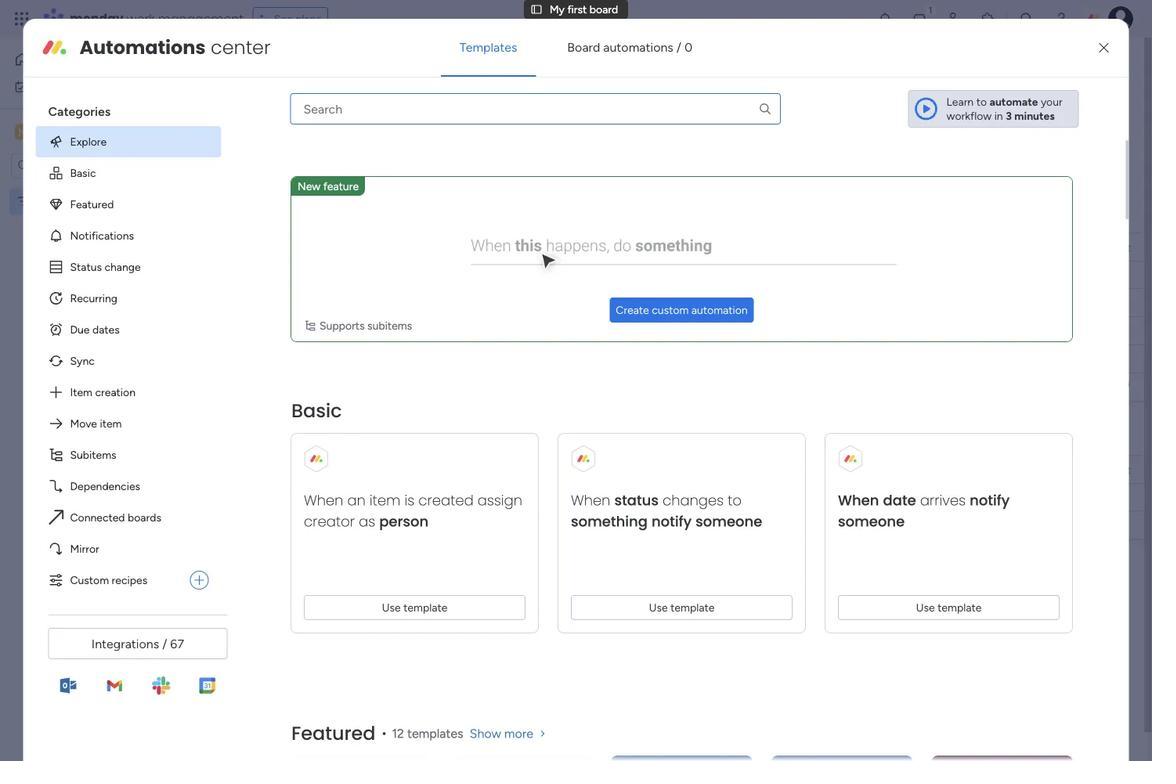 Task type: describe. For each thing, give the bounding box(es) containing it.
monday work management
[[70, 10, 244, 27]]

main table button
[[237, 110, 326, 135]]

main table
[[262, 116, 314, 129]]

in
[[995, 109, 1004, 123]]

template for person
[[403, 601, 447, 615]]

sync
[[70, 355, 95, 368]]

item creation
[[70, 386, 136, 399]]

subitems option
[[36, 440, 221, 471]]

1 image
[[924, 1, 938, 18]]

automation
[[692, 304, 748, 317]]

1 owner from the top
[[570, 241, 603, 254]]

timelines
[[475, 87, 519, 101]]

see plans button
[[253, 7, 328, 31]]

due dates
[[70, 323, 120, 337]]

minutes
[[1015, 109, 1056, 123]]

create custom automation
[[616, 304, 748, 317]]

project 3
[[296, 325, 340, 339]]

connected boards
[[70, 511, 161, 525]]

due for due dates
[[70, 323, 90, 337]]

due dates option
[[36, 314, 221, 346]]

This month field
[[266, 207, 354, 227]]

workspace selection element
[[15, 123, 131, 143]]

due for due date
[[763, 463, 782, 477]]

invite members image
[[947, 11, 962, 27]]

project.
[[340, 87, 378, 101]]

something
[[571, 512, 648, 532]]

custom
[[70, 574, 109, 587]]

medium
[[875, 325, 915, 338]]

2 of from the left
[[596, 87, 607, 101]]

project
[[667, 87, 703, 101]]

0 vertical spatial my
[[550, 3, 565, 16]]

notify inside when status changes   to something notify someone
[[652, 512, 692, 532]]

recurring
[[70, 292, 118, 305]]

notifications
[[70, 229, 134, 242]]

board activity image
[[980, 58, 999, 77]]

custom
[[652, 304, 689, 317]]

use for when an item is created   assign creator as
[[382, 601, 401, 615]]

automations  center image
[[42, 35, 67, 60]]

status for status
[[662, 241, 694, 254]]

Search for a column type search field
[[290, 93, 781, 125]]

item inside when an item is created   assign creator as
[[369, 491, 400, 511]]

use template for status
[[649, 601, 715, 615]]

date for due
[[785, 463, 807, 477]]

set
[[457, 87, 472, 101]]

project 1
[[296, 269, 339, 282]]

Search in workspace field
[[33, 157, 131, 175]]

add
[[268, 574, 288, 587]]

$500
[[1102, 326, 1126, 338]]

board automations / 0
[[568, 39, 693, 54]]

subitems
[[70, 449, 116, 462]]

when for when an item is created   assign creator as
[[304, 491, 343, 511]]

supports
[[319, 319, 364, 333]]

creator
[[304, 512, 355, 532]]

main workspace
[[36, 125, 129, 140]]

1 vertical spatial basic
[[291, 398, 342, 424]]

when for when date arrives notify someone
[[838, 491, 879, 511]]

home
[[36, 53, 66, 66]]

use template for person
[[382, 601, 447, 615]]

subitems
[[367, 319, 412, 333]]

2
[[334, 297, 340, 310]]

column information image
[[818, 464, 831, 476]]

integrations
[[92, 637, 159, 652]]

1 horizontal spatial featured
[[291, 721, 375, 747]]

automations
[[79, 34, 206, 61]]

group
[[314, 574, 343, 587]]

where
[[609, 87, 640, 101]]

move item option
[[36, 408, 221, 440]]

new feature
[[297, 180, 359, 193]]

custom recipes
[[70, 574, 148, 587]]

template for status
[[671, 601, 715, 615]]

supports subitems
[[319, 319, 412, 333]]

dependencies option
[[36, 471, 221, 502]]

show
[[470, 727, 501, 742]]

My first board field
[[234, 50, 410, 85]]

m
[[18, 125, 27, 139]]

workspace image
[[15, 123, 31, 141]]

status change
[[70, 261, 141, 274]]

Status field
[[658, 239, 698, 256]]

custom recipes option
[[36, 565, 184, 596]]

this month
[[270, 207, 350, 227]]

select product image
[[14, 11, 30, 27]]

budget for second budget field from the bottom of the page
[[1096, 241, 1132, 254]]

mirror
[[70, 543, 99, 556]]

show more
[[470, 727, 533, 742]]

show more link
[[470, 726, 549, 742]]

Search field
[[364, 153, 411, 175]]

table
[[288, 116, 314, 129]]

and
[[522, 87, 540, 101]]

12
[[392, 727, 404, 742]]

12 templates
[[392, 727, 463, 742]]

board automations / 0 button
[[549, 28, 712, 66]]

Due date field
[[759, 461, 811, 478]]

categories heading
[[36, 90, 221, 126]]

project 2
[[296, 297, 340, 310]]

manage
[[240, 87, 279, 101]]

search image
[[759, 102, 773, 116]]

nov 18
[[771, 325, 803, 338]]

notify inside the when date arrives notify someone
[[970, 491, 1010, 511]]

67
[[170, 637, 184, 652]]

assign
[[380, 87, 413, 101]]

learn
[[947, 95, 974, 108]]

other
[[991, 326, 1018, 339]]

connected
[[70, 511, 125, 525]]

change
[[105, 261, 141, 274]]

column information image
[[709, 241, 722, 254]]

home button
[[9, 47, 169, 72]]

search everything image
[[1020, 11, 1035, 27]]

help image
[[1054, 11, 1070, 27]]

main for main table
[[262, 116, 285, 129]]

templates
[[407, 727, 463, 742]]

work
[[127, 10, 155, 27]]

integrations / 67
[[92, 637, 184, 652]]

is
[[404, 491, 414, 511]]

use for when
[[649, 601, 668, 615]]

track
[[569, 87, 594, 101]]

recurring option
[[36, 283, 221, 314]]

center
[[211, 34, 271, 61]]

see for see plans
[[274, 12, 293, 25]]

$1,000
[[1098, 297, 1130, 310]]

owners,
[[416, 87, 454, 101]]

project for project 2
[[296, 297, 332, 310]]

budget for 1st budget field from the bottom
[[1096, 463, 1132, 477]]

stuck
[[663, 325, 692, 338]]

see more link
[[713, 85, 763, 101]]

create custom automation button
[[610, 298, 754, 323]]

add view image
[[395, 117, 401, 128]]

first inside list box
[[55, 195, 74, 208]]



Task type: locate. For each thing, give the bounding box(es) containing it.
first up type
[[280, 50, 326, 85]]

0 vertical spatial owner
[[570, 241, 603, 254]]

see left plans
[[274, 12, 293, 25]]

add new group button
[[239, 568, 350, 593]]

0 vertical spatial 3
[[1006, 109, 1013, 123]]

2 vertical spatial board
[[77, 195, 105, 208]]

my inside list box
[[37, 195, 52, 208]]

status inside field
[[662, 241, 694, 254]]

basic up next month
[[291, 398, 342, 424]]

0 horizontal spatial basic
[[70, 166, 96, 180]]

someone inside when status changes   to something notify someone
[[696, 512, 762, 532]]

2 vertical spatial my
[[37, 195, 52, 208]]

notify down changes
[[652, 512, 692, 532]]

when inside when an item is created   assign creator as
[[304, 491, 343, 511]]

stands.
[[705, 87, 740, 101]]

0 horizontal spatial first
[[55, 195, 74, 208]]

0 vertical spatial month
[[302, 207, 350, 227]]

item inside option
[[100, 417, 122, 431]]

item left is
[[369, 491, 400, 511]]

due inside field
[[763, 463, 782, 477]]

my first board
[[550, 3, 619, 16], [238, 50, 406, 85], [37, 195, 105, 208]]

2 use template from the left
[[649, 601, 715, 615]]

main inside button
[[262, 116, 285, 129]]

1 template from the left
[[403, 601, 447, 615]]

1 horizontal spatial my first board
[[238, 50, 406, 85]]

2 horizontal spatial first
[[568, 3, 587, 16]]

project for project 1
[[296, 269, 332, 282]]

notify
[[970, 491, 1010, 511], [652, 512, 692, 532]]

done
[[665, 297, 691, 310]]

1 horizontal spatial first
[[280, 50, 326, 85]]

1 horizontal spatial template
[[671, 601, 715, 615]]

1 horizontal spatial basic
[[291, 398, 342, 424]]

1 when from the left
[[304, 491, 343, 511]]

mirror option
[[36, 534, 221, 565]]

Budget field
[[1092, 239, 1136, 256], [1092, 461, 1136, 478]]

1 horizontal spatial notify
[[970, 491, 1010, 511]]

1 project from the top
[[296, 269, 332, 282]]

management
[[158, 10, 244, 27]]

2 horizontal spatial use template button
[[838, 596, 1060, 621]]

2 use template button from the left
[[571, 596, 793, 621]]

1 vertical spatial owner field
[[566, 461, 607, 478]]

featured up notifications
[[70, 198, 114, 211]]

date inside the when date arrives notify someone
[[883, 491, 916, 511]]

due inside option
[[70, 323, 90, 337]]

3 right in
[[1006, 109, 1013, 123]]

my first board up board
[[550, 3, 619, 16]]

person
[[379, 512, 428, 532]]

notify right the arrives
[[970, 491, 1010, 511]]

3 minutes
[[1006, 109, 1056, 123]]

use template button for date
[[838, 596, 1060, 621]]

an
[[347, 491, 365, 511]]

0 vertical spatial my first board
[[550, 3, 619, 16]]

dates
[[92, 323, 120, 337]]

status for status change
[[70, 261, 102, 274]]

due left dates
[[70, 323, 90, 337]]

of right track
[[596, 87, 607, 101]]

main right workspace image
[[36, 125, 64, 140]]

1 budget from the top
[[1096, 241, 1132, 254]]

explore
[[70, 135, 107, 148]]

Owner field
[[566, 239, 607, 256], [566, 461, 607, 478]]

2 horizontal spatial board
[[590, 3, 619, 16]]

1 horizontal spatial main
[[262, 116, 285, 129]]

featured inside featured option
[[70, 198, 114, 211]]

as
[[359, 512, 375, 532]]

when status changes   to something notify someone
[[571, 491, 762, 532]]

1 vertical spatial due
[[763, 463, 782, 477]]

my first board up type
[[238, 50, 406, 85]]

date left the arrives
[[883, 491, 916, 511]]

apps image
[[981, 11, 997, 27]]

board
[[568, 39, 601, 54]]

/ left 0
[[677, 39, 682, 54]]

0 horizontal spatial when
[[304, 491, 343, 511]]

use template button for status
[[571, 596, 793, 621]]

1 horizontal spatial item
[[369, 491, 400, 511]]

workspace
[[67, 125, 129, 140]]

1 vertical spatial budget
[[1096, 463, 1132, 477]]

your inside the your workflow in
[[1042, 95, 1063, 108]]

18
[[793, 325, 803, 338]]

next
[[270, 430, 301, 449]]

0 vertical spatial /
[[677, 39, 682, 54]]

1 use from the left
[[382, 601, 401, 615]]

main for main workspace
[[36, 125, 64, 140]]

2 horizontal spatial use template
[[916, 601, 982, 615]]

3 use from the left
[[916, 601, 935, 615]]

see left more
[[715, 87, 734, 100]]

featured left 12
[[291, 721, 375, 747]]

0 vertical spatial budget field
[[1092, 239, 1136, 256]]

more
[[736, 87, 762, 100]]

0 vertical spatial see
[[274, 12, 293, 25]]

1 vertical spatial see
[[715, 87, 734, 100]]

nov
[[771, 325, 790, 338]]

dependencies
[[70, 480, 140, 493]]

1 horizontal spatial 3
[[1006, 109, 1013, 123]]

month down new feature
[[302, 207, 350, 227]]

this
[[270, 207, 298, 227]]

1 horizontal spatial status
[[662, 241, 694, 254]]

3 use template from the left
[[916, 601, 982, 615]]

recipes
[[112, 574, 148, 587]]

3 when from the left
[[838, 491, 879, 511]]

0 horizontal spatial date
[[785, 463, 807, 477]]

2 when from the left
[[571, 491, 610, 511]]

2 project from the top
[[296, 297, 332, 310]]

to right changes
[[728, 491, 742, 511]]

autopilot image
[[1001, 111, 1014, 131]]

0 horizontal spatial your
[[643, 87, 664, 101]]

first
[[568, 3, 587, 16], [280, 50, 326, 85], [55, 195, 74, 208]]

status up the recurring
[[70, 261, 102, 274]]

1 vertical spatial status
[[70, 261, 102, 274]]

my first board inside my first board list box
[[37, 195, 105, 208]]

1 vertical spatial to
[[728, 491, 742, 511]]

2 budget from the top
[[1096, 463, 1132, 477]]

board inside list box
[[77, 195, 105, 208]]

0 vertical spatial featured
[[70, 198, 114, 211]]

project down project 2
[[296, 325, 332, 339]]

basic down explore
[[70, 166, 96, 180]]

see plans
[[274, 12, 321, 25]]

0 vertical spatial basic
[[70, 166, 96, 180]]

to inside when status changes   to something notify someone
[[728, 491, 742, 511]]

when
[[304, 491, 343, 511], [571, 491, 610, 511], [838, 491, 879, 511]]

0 horizontal spatial item
[[100, 417, 122, 431]]

option
[[0, 187, 200, 190]]

0 horizontal spatial template
[[403, 601, 447, 615]]

0 horizontal spatial due
[[70, 323, 90, 337]]

1 horizontal spatial of
[[596, 87, 607, 101]]

categories
[[48, 104, 111, 119]]

your workflow in
[[947, 95, 1063, 123]]

1 horizontal spatial date
[[883, 491, 916, 511]]

1 horizontal spatial /
[[677, 39, 682, 54]]

see inside button
[[274, 12, 293, 25]]

date for when
[[883, 491, 916, 511]]

1 vertical spatial project
[[296, 297, 332, 310]]

more
[[504, 727, 533, 742]]

0 horizontal spatial featured
[[70, 198, 114, 211]]

first up board
[[568, 3, 587, 16]]

project left 1
[[296, 269, 332, 282]]

1 vertical spatial my
[[238, 50, 274, 85]]

john smith image
[[1109, 6, 1134, 31]]

creation
[[95, 386, 136, 399]]

of
[[327, 87, 337, 101], [596, 87, 607, 101]]

0 horizontal spatial 3
[[334, 325, 340, 339]]

board
[[590, 3, 619, 16], [332, 50, 406, 85], [77, 195, 105, 208]]

1 horizontal spatial board
[[332, 50, 406, 85]]

status change option
[[36, 252, 221, 283]]

1 budget field from the top
[[1092, 239, 1136, 256]]

1 vertical spatial 3
[[334, 325, 340, 339]]

1 horizontal spatial use template
[[649, 601, 715, 615]]

when for when status changes   to something notify someone
[[571, 491, 610, 511]]

0 horizontal spatial board
[[77, 195, 105, 208]]

month inside field
[[302, 207, 350, 227]]

item creation option
[[36, 377, 221, 408]]

1 horizontal spatial my
[[238, 50, 274, 85]]

item
[[70, 386, 93, 399]]

categories list box
[[36, 90, 234, 596]]

1 use template from the left
[[382, 601, 447, 615]]

month for next month
[[305, 430, 352, 449]]

month inside "field"
[[305, 430, 352, 449]]

3 template from the left
[[938, 601, 982, 615]]

0 vertical spatial first
[[568, 3, 587, 16]]

3 project from the top
[[296, 325, 332, 339]]

to up workflow
[[977, 95, 988, 108]]

owner
[[570, 241, 603, 254], [570, 463, 603, 477]]

board up project.
[[332, 50, 406, 85]]

0 horizontal spatial main
[[36, 125, 64, 140]]

boards
[[128, 511, 161, 525]]

when inside the when date arrives notify someone
[[838, 491, 879, 511]]

1
[[334, 269, 339, 282]]

new
[[297, 180, 320, 193]]

my first board down search in workspace field
[[37, 195, 105, 208]]

use template
[[382, 601, 447, 615], [649, 601, 715, 615], [916, 601, 982, 615]]

1 horizontal spatial use
[[649, 601, 668, 615]]

monday
[[70, 10, 123, 27]]

2 owner from the top
[[570, 463, 603, 477]]

0 vertical spatial notify
[[970, 491, 1010, 511]]

your up automate
[[1042, 95, 1063, 108]]

1 horizontal spatial when
[[571, 491, 610, 511]]

notifications image
[[878, 11, 893, 27]]

2 template from the left
[[671, 601, 715, 615]]

when an item is created   assign creator as
[[304, 491, 522, 532]]

use template for date
[[916, 601, 982, 615]]

kanban button
[[326, 110, 386, 135]]

someone inside the when date arrives notify someone
[[838, 512, 905, 532]]

add new group
[[268, 574, 343, 587]]

see for see more
[[715, 87, 734, 100]]

notifications option
[[36, 220, 221, 252]]

1 vertical spatial board
[[332, 50, 406, 85]]

use template button for person
[[304, 596, 525, 621]]

your
[[643, 87, 664, 101], [1042, 95, 1063, 108]]

2 horizontal spatial my
[[550, 3, 565, 16]]

item
[[100, 417, 122, 431], [369, 491, 400, 511]]

0 horizontal spatial status
[[70, 261, 102, 274]]

item right move
[[100, 417, 122, 431]]

1 owner field from the top
[[566, 239, 607, 256]]

1 vertical spatial item
[[369, 491, 400, 511]]

when inside when status changes   to something notify someone
[[571, 491, 610, 511]]

project left 2
[[296, 297, 332, 310]]

1 of from the left
[[327, 87, 337, 101]]

first down search in workspace field
[[55, 195, 74, 208]]

1 vertical spatial featured
[[291, 721, 375, 747]]

0
[[685, 39, 693, 54]]

1 someone from the left
[[696, 512, 762, 532]]

1 horizontal spatial someone
[[838, 512, 905, 532]]

board up notifications
[[77, 195, 105, 208]]

0 vertical spatial due
[[70, 323, 90, 337]]

1 vertical spatial first
[[280, 50, 326, 85]]

month right next
[[305, 430, 352, 449]]

1 horizontal spatial your
[[1042, 95, 1063, 108]]

0 vertical spatial to
[[977, 95, 988, 108]]

your right where
[[643, 87, 664, 101]]

Next month field
[[266, 430, 356, 450]]

inbox image
[[912, 11, 928, 27]]

1 vertical spatial my first board
[[238, 50, 406, 85]]

sync option
[[36, 346, 221, 377]]

budget
[[1096, 241, 1132, 254], [1096, 463, 1132, 477]]

0 vertical spatial budget
[[1096, 241, 1132, 254]]

2 use from the left
[[649, 601, 668, 615]]

workflow
[[947, 109, 992, 123]]

1 horizontal spatial to
[[977, 95, 988, 108]]

new
[[291, 574, 312, 587]]

1 vertical spatial owner
[[570, 463, 603, 477]]

date left column information icon
[[785, 463, 807, 477]]

0 horizontal spatial /
[[162, 637, 167, 652]]

templates
[[460, 39, 518, 54]]

my first board list box
[[0, 185, 200, 426]]

2 someone from the left
[[838, 512, 905, 532]]

automations
[[604, 39, 674, 54]]

templates button
[[441, 28, 536, 66]]

to
[[977, 95, 988, 108], [728, 491, 742, 511]]

month for this month
[[302, 207, 350, 227]]

kanban
[[337, 116, 374, 129]]

/ left 67
[[162, 637, 167, 652]]

board up board
[[590, 3, 619, 16]]

move
[[70, 417, 97, 431]]

status
[[614, 491, 659, 511]]

2 vertical spatial project
[[296, 325, 332, 339]]

0 horizontal spatial my
[[37, 195, 52, 208]]

main inside workspace selection 'element'
[[36, 125, 64, 140]]

date inside due date field
[[785, 463, 807, 477]]

0 vertical spatial date
[[785, 463, 807, 477]]

1 vertical spatial notify
[[652, 512, 692, 532]]

1 vertical spatial budget field
[[1092, 461, 1136, 478]]

connected boards option
[[36, 502, 221, 534]]

use template button
[[304, 596, 525, 621], [571, 596, 793, 621], [838, 596, 1060, 621]]

template for date
[[938, 601, 982, 615]]

basic inside option
[[70, 166, 96, 180]]

2 owner field from the top
[[566, 461, 607, 478]]

template
[[403, 601, 447, 615], [671, 601, 715, 615], [938, 601, 982, 615]]

status left column information image
[[662, 241, 694, 254]]

1 vertical spatial date
[[883, 491, 916, 511]]

3 use template button from the left
[[838, 596, 1060, 621]]

2 vertical spatial my first board
[[37, 195, 105, 208]]

automations center
[[79, 34, 271, 61]]

changes
[[663, 491, 724, 511]]

due
[[70, 323, 90, 337], [763, 463, 782, 477]]

0 horizontal spatial someone
[[696, 512, 762, 532]]

None search field
[[290, 93, 781, 125]]

0 horizontal spatial of
[[327, 87, 337, 101]]

0 horizontal spatial notify
[[652, 512, 692, 532]]

1 horizontal spatial due
[[763, 463, 782, 477]]

v2 done deadline image
[[736, 296, 748, 311]]

0 vertical spatial item
[[100, 417, 122, 431]]

0 vertical spatial board
[[590, 3, 619, 16]]

basic option
[[36, 157, 221, 189]]

0 horizontal spatial use template button
[[304, 596, 525, 621]]

2 horizontal spatial use
[[916, 601, 935, 615]]

my work image
[[14, 80, 28, 94]]

0 vertical spatial project
[[296, 269, 332, 282]]

2 budget field from the top
[[1092, 461, 1136, 478]]

of right type
[[327, 87, 337, 101]]

2 horizontal spatial my first board
[[550, 3, 619, 16]]

1 horizontal spatial see
[[715, 87, 734, 100]]

$1,600
[[1097, 378, 1131, 391]]

0 horizontal spatial use template
[[382, 601, 447, 615]]

0 horizontal spatial my first board
[[37, 195, 105, 208]]

0 horizontal spatial use
[[382, 601, 401, 615]]

automate
[[990, 95, 1039, 108]]

main left the table
[[262, 116, 285, 129]]

1 use template button from the left
[[304, 596, 525, 621]]

status inside option
[[70, 261, 102, 274]]

0 horizontal spatial see
[[274, 12, 293, 25]]

3 down 2
[[334, 325, 340, 339]]

featured option
[[36, 189, 221, 220]]

2 horizontal spatial when
[[838, 491, 879, 511]]

when date arrives notify someone
[[838, 491, 1010, 532]]

0 horizontal spatial to
[[728, 491, 742, 511]]

integrations / 67 button
[[48, 628, 228, 660]]

3
[[1006, 109, 1013, 123], [334, 325, 340, 339]]

next month
[[270, 430, 352, 449]]

1 vertical spatial month
[[305, 430, 352, 449]]

due left column information icon
[[763, 463, 782, 477]]

0 vertical spatial status
[[662, 241, 694, 254]]

1 vertical spatial /
[[162, 637, 167, 652]]

explore option
[[36, 126, 221, 157]]

any
[[282, 87, 299, 101]]

basic
[[70, 166, 96, 180], [291, 398, 342, 424]]

project for project 3
[[296, 325, 332, 339]]



Task type: vqa. For each thing, say whether or not it's contained in the screenshot.
'Creative assets'
no



